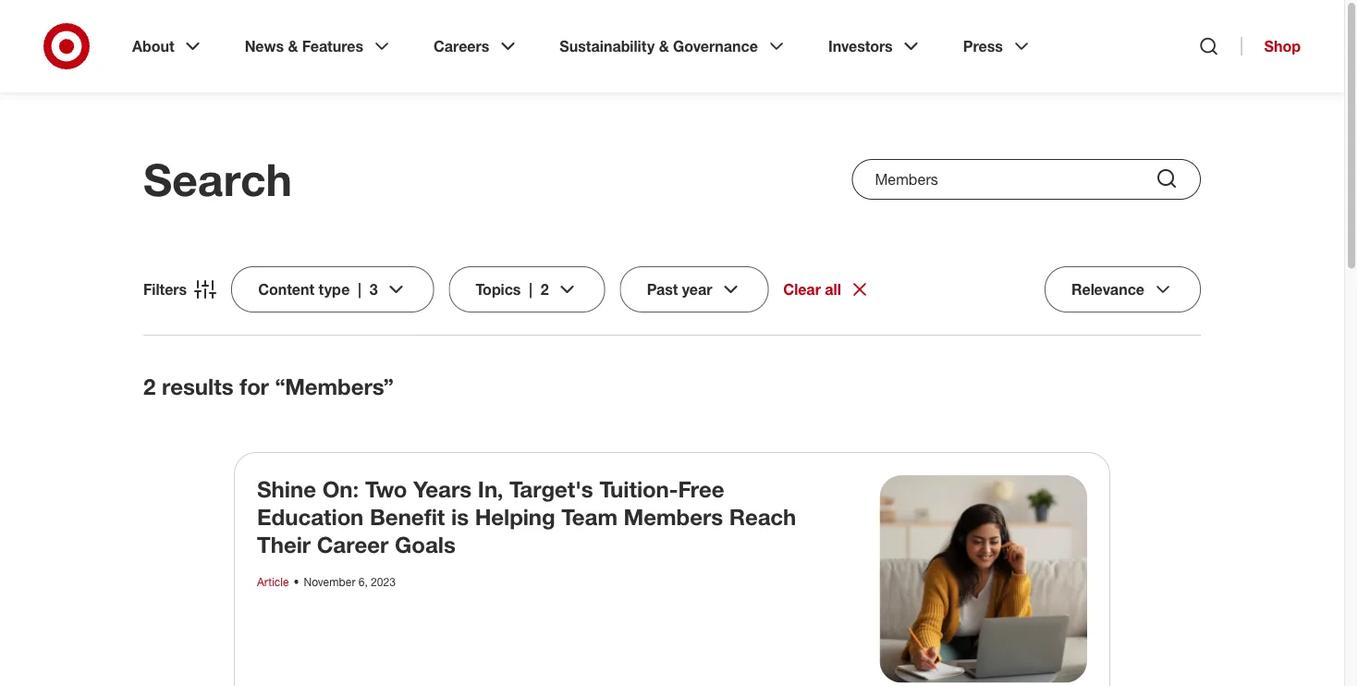 Task type: describe. For each thing, give the bounding box(es) containing it.
helping
[[475, 503, 555, 530]]

"members"
[[275, 373, 394, 400]]

clear
[[784, 280, 821, 298]]

november
[[304, 575, 355, 589]]

clear all
[[784, 280, 841, 298]]

about link
[[119, 22, 217, 70]]

target's
[[509, 476, 593, 503]]

about
[[132, 37, 174, 55]]

2023
[[371, 575, 396, 589]]

2
[[143, 373, 156, 400]]

careers link
[[421, 22, 532, 70]]

content type  |  3
[[258, 280, 378, 298]]

team
[[562, 503, 618, 530]]

shine on: two years in, target's tuition-free education benefit is helping team members reach their career goals link
[[257, 476, 796, 558]]

is
[[451, 503, 469, 530]]

november 6, 2023
[[304, 575, 396, 589]]

goals
[[395, 531, 456, 558]]

results
[[162, 373, 234, 400]]

2 results for "members"
[[143, 373, 394, 400]]

content
[[258, 280, 314, 298]]

6,
[[359, 575, 368, 589]]

in,
[[478, 476, 503, 503]]

topics  |  2 button
[[449, 266, 605, 313]]

governance
[[673, 37, 758, 55]]

past year
[[647, 280, 712, 298]]

relevance
[[1072, 280, 1145, 298]]

shine on: two years in, target's tuition-free education benefit is helping team members reach their career goals
[[257, 476, 796, 558]]

reach
[[729, 503, 796, 530]]

news & features link
[[232, 22, 406, 70]]

filters
[[143, 280, 187, 298]]

investors link
[[815, 22, 935, 70]]

sustainability & governance
[[560, 37, 758, 55]]

article
[[257, 575, 289, 589]]

free
[[678, 476, 724, 503]]

& for governance
[[659, 37, 669, 55]]

content type  |  3 button
[[231, 266, 434, 313]]

a person in a yellow sweater sits while working at a laptop. image
[[880, 475, 1087, 683]]



Task type: locate. For each thing, give the bounding box(es) containing it.
press
[[963, 37, 1003, 55]]

article link
[[257, 575, 289, 589]]

on:
[[322, 476, 359, 503]]

type  |  3
[[318, 280, 378, 298]]

members
[[624, 503, 723, 530]]

2 & from the left
[[659, 37, 669, 55]]

past year button
[[620, 266, 769, 313]]

careers
[[434, 37, 489, 55]]

sustainability & governance link
[[547, 22, 801, 70]]

Search search field
[[852, 159, 1201, 200]]

investors
[[828, 37, 893, 55]]

search
[[143, 152, 292, 206]]

clear all button
[[784, 278, 871, 300]]

&
[[288, 37, 298, 55], [659, 37, 669, 55]]

news
[[245, 37, 284, 55]]

& for features
[[288, 37, 298, 55]]

press link
[[950, 22, 1046, 70]]

features
[[302, 37, 363, 55]]

1 horizontal spatial &
[[659, 37, 669, 55]]

1 & from the left
[[288, 37, 298, 55]]

topics  |  2
[[476, 280, 549, 298]]

sustainability
[[560, 37, 655, 55]]

past
[[647, 280, 678, 298]]

news & features
[[245, 37, 363, 55]]

& left governance
[[659, 37, 669, 55]]

& right news
[[288, 37, 298, 55]]

tuition-
[[599, 476, 678, 503]]

shine
[[257, 476, 316, 503]]

0 horizontal spatial &
[[288, 37, 298, 55]]

career
[[317, 531, 389, 558]]

year
[[682, 280, 712, 298]]

education
[[257, 503, 364, 530]]

years
[[413, 476, 472, 503]]

their
[[257, 531, 311, 558]]

benefit
[[370, 503, 445, 530]]

shop
[[1264, 37, 1301, 55]]

all
[[825, 280, 841, 298]]

two
[[365, 476, 407, 503]]

Relevance field
[[1045, 266, 1201, 313]]

shop link
[[1241, 37, 1301, 55]]

for
[[240, 373, 269, 400]]



Task type: vqa. For each thing, say whether or not it's contained in the screenshot.
THE MILESTONES
no



